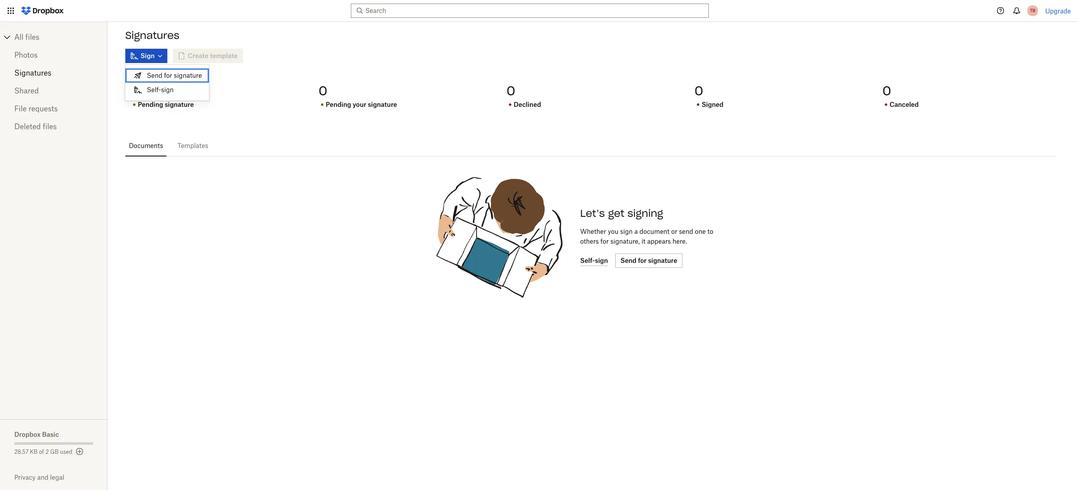 Task type: locate. For each thing, give the bounding box(es) containing it.
sign left a at the right top of the page
[[620, 228, 633, 235]]

1 vertical spatial files
[[43, 122, 57, 131]]

4 0 from the left
[[695, 83, 703, 99]]

templates
[[177, 142, 208, 149]]

files right the all
[[25, 33, 39, 42]]

signatures
[[125, 29, 180, 42], [14, 68, 51, 77]]

1 vertical spatial for
[[601, 238, 609, 245]]

1 pending from the left
[[138, 101, 163, 108]]

pending for pending your signature
[[326, 101, 351, 108]]

0 horizontal spatial sign
[[161, 86, 174, 94]]

1 horizontal spatial signatures
[[125, 29, 180, 42]]

pending left your
[[326, 101, 351, 108]]

all files
[[14, 33, 39, 42]]

0 up declined
[[507, 83, 515, 99]]

kb
[[30, 449, 38, 456]]

2 0 from the left
[[319, 83, 327, 99]]

files for all files
[[25, 33, 39, 42]]

0 up signed
[[695, 83, 703, 99]]

self-
[[147, 86, 161, 94]]

0 vertical spatial for
[[164, 72, 172, 79]]

0 for pending signature
[[131, 83, 139, 99]]

canceled
[[890, 101, 919, 108]]

tab list
[[125, 135, 1057, 157]]

global header element
[[0, 0, 1078, 22]]

signature for pending your signature
[[368, 101, 397, 108]]

for
[[164, 72, 172, 79], [601, 238, 609, 245]]

to
[[707, 228, 713, 235]]

signature up self-sign menu item
[[174, 72, 202, 79]]

1 0 from the left
[[131, 83, 139, 99]]

2 pending from the left
[[326, 101, 351, 108]]

1 horizontal spatial sign
[[620, 228, 633, 235]]

sign
[[161, 86, 174, 94], [620, 228, 633, 235]]

signature
[[174, 72, 202, 79], [165, 101, 194, 108], [368, 101, 397, 108]]

pending for pending signature
[[138, 101, 163, 108]]

1 horizontal spatial for
[[601, 238, 609, 245]]

sign down send for signature menu item
[[161, 86, 174, 94]]

signature inside menu item
[[174, 72, 202, 79]]

0 up canceled
[[883, 83, 891, 99]]

whether
[[580, 228, 606, 235]]

legal
[[50, 474, 64, 482]]

0 vertical spatial files
[[25, 33, 39, 42]]

pending
[[138, 101, 163, 108], [326, 101, 351, 108]]

signature right your
[[368, 101, 397, 108]]

3 0 from the left
[[507, 83, 515, 99]]

dropbox basic
[[14, 431, 59, 439]]

file
[[14, 104, 27, 113]]

5 0 from the left
[[883, 83, 891, 99]]

for right send
[[164, 72, 172, 79]]

0 horizontal spatial files
[[25, 33, 39, 42]]

0 vertical spatial sign
[[161, 86, 174, 94]]

signatures up send
[[125, 29, 180, 42]]

pending down self-
[[138, 101, 163, 108]]

a
[[634, 228, 638, 235]]

0 horizontal spatial pending
[[138, 101, 163, 108]]

0 for pending your signature
[[319, 83, 327, 99]]

tab list containing documents
[[125, 135, 1057, 157]]

document
[[640, 228, 670, 235]]

requests
[[29, 104, 58, 113]]

self-sign menu item
[[125, 83, 209, 97]]

send
[[679, 228, 693, 235]]

1 horizontal spatial pending
[[326, 101, 351, 108]]

get more space image
[[74, 447, 85, 457]]

0 up the pending your signature
[[319, 83, 327, 99]]

0
[[131, 83, 139, 99], [319, 83, 327, 99], [507, 83, 515, 99], [695, 83, 703, 99], [883, 83, 891, 99]]

dropbox logo - go to the homepage image
[[18, 4, 67, 18]]

0 left self-
[[131, 83, 139, 99]]

files down file requests link
[[43, 122, 57, 131]]

pending signature
[[138, 101, 194, 108]]

1 vertical spatial signatures
[[14, 68, 51, 77]]

1 horizontal spatial files
[[43, 122, 57, 131]]

signed
[[702, 101, 724, 108]]

for down the you
[[601, 238, 609, 245]]

signature,
[[610, 238, 640, 245]]

file requests
[[14, 104, 58, 113]]

shared link
[[14, 82, 93, 100]]

signatures up shared
[[14, 68, 51, 77]]

0 horizontal spatial for
[[164, 72, 172, 79]]

privacy
[[14, 474, 36, 482]]

gb
[[50, 449, 59, 456]]

sign inside menu item
[[161, 86, 174, 94]]

files
[[25, 33, 39, 42], [43, 122, 57, 131]]

1 vertical spatial sign
[[620, 228, 633, 235]]



Task type: describe. For each thing, give the bounding box(es) containing it.
file requests link
[[14, 100, 93, 118]]

privacy and legal
[[14, 474, 64, 482]]

photos link
[[14, 46, 93, 64]]

self-sign
[[147, 86, 174, 94]]

documents tab
[[125, 135, 167, 157]]

0 for declined
[[507, 83, 515, 99]]

28.57 kb of 2 gb used
[[14, 449, 72, 456]]

get
[[608, 207, 624, 220]]

send for signature
[[147, 72, 202, 79]]

whether you sign a document or send one to others for signature, it appears here.
[[580, 228, 713, 245]]

basic
[[42, 431, 59, 439]]

for inside menu item
[[164, 72, 172, 79]]

send
[[147, 72, 162, 79]]

send for signature menu item
[[125, 68, 209, 83]]

0 for canceled
[[883, 83, 891, 99]]

used
[[60, 449, 72, 456]]

for inside whether you sign a document or send one to others for signature, it appears here.
[[601, 238, 609, 245]]

privacy and legal link
[[14, 474, 107, 482]]

and
[[37, 474, 48, 482]]

you
[[608, 228, 618, 235]]

photos
[[14, 51, 38, 60]]

your
[[353, 101, 366, 108]]

deleted
[[14, 122, 41, 131]]

0 for signed
[[695, 83, 703, 99]]

signature for send for signature
[[174, 72, 202, 79]]

declined
[[514, 101, 541, 108]]

signature down self-sign menu item
[[165, 101, 194, 108]]

0 horizontal spatial signatures
[[14, 68, 51, 77]]

deleted files link
[[14, 118, 93, 136]]

pending your signature
[[326, 101, 397, 108]]

shared
[[14, 86, 39, 95]]

here.
[[673, 238, 687, 245]]

of
[[39, 449, 44, 456]]

one
[[695, 228, 706, 235]]

signing
[[628, 207, 663, 220]]

2
[[45, 449, 49, 456]]

documents
[[129, 142, 163, 149]]

let's
[[580, 207, 605, 220]]

0 vertical spatial signatures
[[125, 29, 180, 42]]

upgrade link
[[1045, 7, 1071, 15]]

templates tab
[[174, 135, 212, 157]]

or
[[671, 228, 677, 235]]

upgrade
[[1045, 7, 1071, 15]]

let's get signing
[[580, 207, 663, 220]]

deleted files
[[14, 122, 57, 131]]

dropbox
[[14, 431, 41, 439]]

signatures link
[[14, 64, 93, 82]]

others
[[580, 238, 599, 245]]

appears
[[647, 238, 671, 245]]

all
[[14, 33, 23, 42]]

all files link
[[14, 30, 107, 44]]

28.57
[[14, 449, 28, 456]]

it
[[642, 238, 646, 245]]

sign inside whether you sign a document or send one to others for signature, it appears here.
[[620, 228, 633, 235]]

files for deleted files
[[43, 122, 57, 131]]



Task type: vqa. For each thing, say whether or not it's contained in the screenshot.
2nd Expand folder icon from the bottom
no



